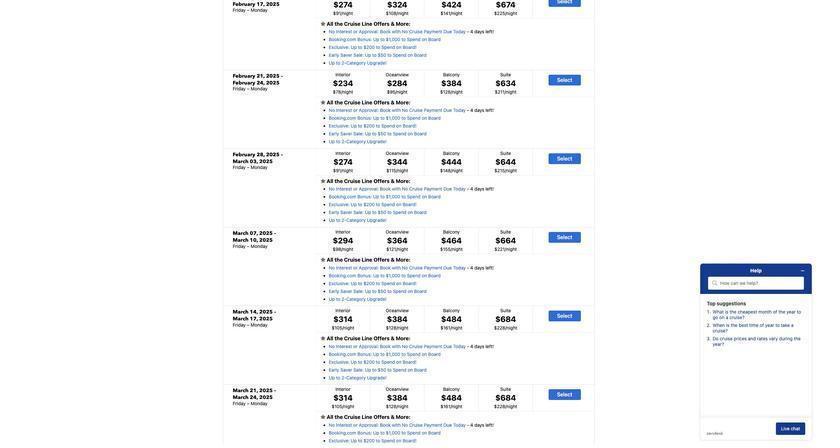 Task type: locate. For each thing, give the bounding box(es) containing it.
interior $314 $105 / night
[[332, 308, 354, 331], [332, 386, 354, 409]]

friday inside february 21, 2025 – february 24, 2025 friday – monday
[[233, 86, 246, 92]]

oceanview $384 $128 / night
[[386, 308, 409, 331], [386, 386, 409, 409]]

2 saver from the top
[[341, 131, 352, 137]]

1 interior from the top
[[336, 72, 351, 77]]

0 vertical spatial star image
[[321, 21, 326, 26]]

1 select from the top
[[557, 77, 573, 83]]

star image for $91
[[321, 21, 326, 26]]

2- for $234
[[342, 139, 347, 144]]

night inside oceanview $284 $95 / night
[[397, 89, 408, 95]]

friday inside march 21, 2025 – march 24, 2025 friday – monday
[[233, 401, 246, 406]]

2 exclusive: from the top
[[329, 123, 350, 129]]

approval:
[[359, 29, 379, 34], [359, 108, 379, 113], [359, 186, 379, 192], [359, 265, 379, 270], [359, 344, 379, 349], [359, 422, 379, 428]]

17, inside 'march 14, 2025 – march 17, 2025 friday – monday'
[[250, 315, 258, 322]]

today
[[453, 29, 466, 34], [453, 108, 466, 113], [453, 186, 466, 192], [453, 265, 466, 270], [453, 344, 466, 349], [453, 422, 466, 428]]

monday
[[251, 7, 268, 13], [251, 86, 268, 92], [251, 165, 268, 170], [251, 243, 268, 249], [251, 322, 268, 328], [251, 401, 268, 406]]

4 interest from the top
[[336, 265, 352, 270]]

3 or from the top
[[353, 186, 358, 192]]

4 book from the top
[[380, 265, 391, 270]]

approval: for $384
[[359, 344, 379, 349]]

5 oceanview from the top
[[386, 386, 409, 392]]

with inside no interest or approval: book with no cruise payment due today -                         4 days left! booking.com bonus: up to $1,000 to spend on board exclusive: up to $200 to spend on board!
[[392, 422, 401, 428]]

suite for march 14, 2025
[[501, 308, 511, 313]]

1 vertical spatial $91
[[333, 168, 341, 173]]

suite inside the suite $644 $215 / night
[[501, 150, 511, 156]]

5 payment from the top
[[424, 344, 442, 349]]

0 vertical spatial $228
[[494, 325, 506, 331]]

oceanview $284 $95 / night
[[386, 72, 409, 95]]

5 4 from the top
[[471, 344, 474, 349]]

0 vertical spatial 21,
[[257, 72, 265, 80]]

3 all the cruise line offers & more: from the top
[[326, 178, 411, 184]]

early
[[329, 52, 339, 58], [329, 131, 339, 137], [329, 210, 339, 215], [329, 288, 339, 294], [329, 367, 339, 373]]

1 vertical spatial $128
[[386, 325, 397, 331]]

more: for march 14, 2025
[[396, 335, 411, 341]]

exclusive: up to $200 to spend on board! link for march 21, 2025
[[329, 438, 417, 443]]

$200 for $294
[[364, 281, 375, 286]]

3 with from the top
[[392, 186, 401, 192]]

march 14, 2025 – march 17, 2025 friday – monday
[[233, 308, 276, 328]]

6 all the cruise line offers & more: from the top
[[326, 414, 411, 420]]

payment inside no interest or approval: book with no cruise payment due today -                         4 days left! booking.com bonus: up to $1,000 to spend on board exclusive: up to $200 to spend on board!
[[424, 422, 442, 428]]

2025
[[266, 0, 280, 8], [266, 72, 280, 80], [266, 79, 280, 86], [266, 151, 280, 158], [259, 158, 273, 165], [259, 230, 273, 237], [259, 237, 273, 244], [259, 308, 273, 316], [259, 315, 273, 322], [259, 387, 273, 394], [259, 394, 273, 401]]

24, inside march 21, 2025 – march 24, 2025 friday – monday
[[250, 394, 258, 401]]

sale: for $274
[[354, 210, 364, 215]]

1 vertical spatial balcony $484 $161 / night
[[441, 386, 463, 409]]

friday inside 'march 14, 2025 – march 17, 2025 friday – monday'
[[233, 322, 246, 328]]

2 booking.com from the top
[[329, 115, 356, 121]]

no interest or approval: book with no cruise payment due today -                         4 days left! booking.com bonus: up to $1,000 to spend on board exclusive: up to $200 to spend on board! early saver sale: up to $50 to spend on board up to 2-category upgrade!
[[329, 29, 494, 66], [329, 108, 494, 144], [329, 186, 494, 223], [329, 265, 494, 302], [329, 344, 494, 380]]

6 monday from the top
[[251, 401, 268, 406]]

/
[[341, 10, 342, 16], [397, 10, 398, 16], [451, 10, 452, 16], [505, 10, 507, 16], [341, 89, 343, 95], [396, 89, 397, 95], [451, 89, 452, 95], [505, 89, 506, 95], [341, 168, 342, 173], [396, 168, 398, 173], [451, 168, 452, 173], [505, 168, 507, 173], [341, 246, 343, 252], [396, 246, 398, 252], [451, 246, 452, 252], [505, 246, 506, 252], [342, 325, 344, 331], [397, 325, 398, 331], [451, 325, 452, 331], [506, 325, 507, 331], [342, 404, 344, 409], [397, 404, 398, 409], [451, 404, 452, 409], [506, 404, 507, 409]]

or for $91
[[353, 29, 358, 34]]

due inside no interest or approval: book with no cruise payment due today -                         4 days left! booking.com bonus: up to $1,000 to spend on board exclusive: up to $200 to spend on board!
[[444, 422, 452, 428]]

3 left! from the top
[[486, 186, 494, 192]]

1 bonus: from the top
[[358, 37, 372, 42]]

1 vertical spatial oceanview $384 $128 / night
[[386, 386, 409, 409]]

1 category from the top
[[347, 60, 366, 66]]

$228
[[494, 325, 506, 331], [494, 404, 506, 409]]

star image
[[321, 178, 326, 184], [321, 336, 326, 341], [321, 414, 326, 420]]

1 no interest or approval: book with no cruise payment due today -                         4 days left! booking.com bonus: up to $1,000 to spend on board exclusive: up to $200 to spend on board! early saver sale: up to $50 to spend on board up to 2-category upgrade! from the top
[[329, 29, 494, 66]]

monday for march 21, 2025
[[251, 401, 268, 406]]

monday inside march 21, 2025 – march 24, 2025 friday – monday
[[251, 401, 268, 406]]

star image
[[321, 21, 326, 26], [321, 100, 326, 105], [321, 257, 326, 262]]

2 $91 from the top
[[333, 168, 341, 173]]

6 all from the top
[[327, 414, 334, 420]]

balcony for march 21, 2025
[[443, 386, 460, 392]]

$464
[[441, 236, 462, 245]]

up to 2-category upgrade! link for $294
[[329, 296, 387, 302]]

$105
[[332, 325, 342, 331], [332, 404, 342, 409]]

1 $684 from the top
[[496, 315, 516, 324]]

exclusive: up to $200 to spend on board! link
[[329, 44, 417, 50], [329, 123, 417, 129], [329, 202, 417, 207], [329, 281, 417, 286], [329, 359, 417, 365], [329, 438, 417, 443]]

17,
[[257, 0, 265, 8], [250, 315, 258, 322]]

monday inside 'march 14, 2025 – march 17, 2025 friday – monday'
[[251, 322, 268, 328]]

booking.com
[[329, 37, 356, 42], [329, 115, 356, 121], [329, 194, 356, 200], [329, 273, 356, 278], [329, 351, 356, 357], [329, 430, 356, 436]]

due for $464
[[444, 265, 452, 270]]

or
[[353, 29, 358, 34], [353, 108, 358, 113], [353, 186, 358, 192], [353, 265, 358, 270], [353, 344, 358, 349], [353, 422, 358, 428]]

1 friday from the top
[[233, 7, 246, 13]]

$91 / night
[[333, 10, 353, 16]]

24,
[[257, 79, 265, 86], [250, 394, 258, 401]]

1 vertical spatial interior $314 $105 / night
[[332, 386, 354, 409]]

interior inside interior $234 $78 / night
[[336, 72, 351, 77]]

0 vertical spatial suite $684 $228 / night
[[494, 308, 518, 331]]

21, for $314
[[250, 387, 258, 394]]

1 vertical spatial $384
[[387, 315, 408, 324]]

1 $1,000 from the top
[[386, 37, 401, 42]]

early for $234
[[329, 131, 339, 137]]

1 vertical spatial $228
[[494, 404, 506, 409]]

$98
[[333, 246, 341, 252]]

$148
[[440, 168, 451, 173]]

oceanview $384 $128 / night for march 24, 2025
[[386, 386, 409, 409]]

2 vertical spatial star image
[[321, 414, 326, 420]]

or for $294
[[353, 265, 358, 270]]

with for $364
[[392, 265, 401, 270]]

2 select from the top
[[557, 156, 573, 162]]

or for $314
[[353, 344, 358, 349]]

$141
[[441, 10, 451, 16]]

march 07, 2025 – march 10, 2025 friday – monday
[[233, 230, 276, 249]]

6 days from the top
[[475, 422, 485, 428]]

$50 for $364
[[378, 288, 386, 294]]

5 $200 from the top
[[364, 359, 375, 365]]

category
[[347, 60, 366, 66], [347, 139, 366, 144], [347, 218, 366, 223], [347, 296, 366, 302], [347, 375, 366, 380]]

$1,000
[[386, 37, 401, 42], [386, 115, 401, 121], [386, 194, 401, 200], [386, 273, 401, 278], [386, 351, 401, 357], [386, 430, 401, 436]]

suite $684 $228 / night
[[494, 308, 518, 331], [494, 386, 518, 409]]

5 saver from the top
[[341, 367, 352, 373]]

2 early from the top
[[329, 131, 339, 137]]

early saver sale: up to $50 to spend on board link for $384
[[329, 367, 427, 373]]

february for february 28, 2025 – march 03, 2025 friday – monday
[[233, 151, 255, 158]]

$384 for march 21, 2025
[[387, 393, 408, 402]]

balcony
[[443, 72, 460, 77], [443, 150, 460, 156], [443, 229, 460, 235], [443, 308, 460, 313], [443, 386, 460, 392]]

0 vertical spatial interior $314 $105 / night
[[332, 308, 354, 331]]

0 vertical spatial $314
[[334, 315, 353, 324]]

all the cruise line offers & more: for march 24, 2025
[[326, 414, 411, 420]]

4 select link from the top
[[549, 311, 581, 321]]

today for $141
[[453, 29, 466, 34]]

exclusive: up to $200 to spend on board! link for february 28, 2025
[[329, 202, 417, 207]]

balcony inside the balcony $384 $128 / night
[[443, 72, 460, 77]]

5 category from the top
[[347, 375, 366, 380]]

interior for march 21, 2025
[[336, 386, 351, 392]]

interest for $294
[[336, 265, 352, 270]]

today for $484
[[453, 344, 466, 349]]

$128 for march 21, 2025
[[386, 404, 397, 409]]

$161
[[441, 325, 451, 331], [441, 404, 451, 409]]

night inside oceanview $364 $121 / night
[[398, 246, 408, 252]]

2 board! from the top
[[403, 123, 417, 129]]

cruise
[[344, 21, 361, 27], [409, 29, 423, 34], [344, 99, 361, 105], [409, 108, 423, 113], [344, 178, 361, 184], [409, 186, 423, 192], [344, 257, 361, 263], [409, 265, 423, 270], [344, 335, 361, 341], [409, 344, 423, 349], [344, 414, 361, 420], [409, 422, 423, 428]]

2 more: from the top
[[396, 99, 411, 105]]

friday inside "march 07, 2025 – march 10, 2025 friday – monday"
[[233, 243, 246, 249]]

2 & from the top
[[391, 99, 395, 105]]

suite $634 $211 / night
[[495, 72, 517, 95]]

select link
[[549, 75, 581, 85], [549, 153, 581, 164], [549, 232, 581, 243], [549, 311, 581, 321], [549, 389, 581, 400]]

6 booking.com bonus: up to $1,000 to spend on board link from the top
[[329, 430, 441, 436]]

exclusive: for $294
[[329, 281, 350, 286]]

suite inside suite $634 $211 / night
[[501, 72, 511, 77]]

or for $234
[[353, 108, 358, 113]]

6 exclusive: up to $200 to spend on board! link from the top
[[329, 438, 417, 443]]

& for march 14, 2025
[[391, 335, 395, 341]]

interest
[[336, 29, 352, 34], [336, 108, 352, 113], [336, 186, 352, 192], [336, 265, 352, 270], [336, 344, 352, 349], [336, 422, 352, 428]]

$50
[[378, 52, 386, 58], [378, 131, 386, 137], [378, 210, 386, 215], [378, 288, 386, 294], [378, 367, 386, 373]]

no interest or approval: book with no cruise payment due today link for march 21, 2025
[[329, 422, 466, 428]]

february for february 17, 2025
[[233, 0, 255, 8]]

1 vertical spatial $484
[[441, 393, 462, 402]]

exclusive:
[[329, 44, 350, 50], [329, 123, 350, 129], [329, 202, 350, 207], [329, 281, 350, 286], [329, 359, 350, 365], [329, 438, 350, 443]]

saver for $234
[[341, 131, 352, 137]]

monday inside february 21, 2025 – february 24, 2025 friday – monday
[[251, 86, 268, 92]]

$200 inside no interest or approval: book with no cruise payment due today -                         4 days left! booking.com bonus: up to $1,000 to spend on board exclusive: up to $200 to spend on board!
[[364, 438, 375, 443]]

star image for $294
[[321, 257, 326, 262]]

6 4 from the top
[[471, 422, 474, 428]]

21, for $234
[[257, 72, 265, 80]]

friday for march 14, 2025
[[233, 322, 246, 328]]

no interest or approval: book with no cruise payment due today link
[[329, 29, 466, 34], [329, 108, 466, 113], [329, 186, 466, 192], [329, 265, 466, 270], [329, 344, 466, 349], [329, 422, 466, 428]]

3 all from the top
[[327, 178, 334, 184]]

0 vertical spatial $105
[[332, 325, 342, 331]]

4 - from the top
[[467, 265, 469, 270]]

5 monday from the top
[[251, 322, 268, 328]]

1 vertical spatial $684
[[496, 393, 516, 402]]

1 vertical spatial star image
[[321, 100, 326, 105]]

cruise inside no interest or approval: book with no cruise payment due today -                         4 days left! booking.com bonus: up to $1,000 to spend on board exclusive: up to $200 to spend on board!
[[409, 422, 423, 428]]

star image for march 03, 2025
[[321, 178, 326, 184]]

more: for february 21, 2025
[[396, 99, 411, 105]]

spend
[[407, 37, 421, 42], [382, 44, 395, 50], [393, 52, 407, 58], [407, 115, 421, 121], [382, 123, 395, 129], [393, 131, 407, 137], [407, 194, 421, 200], [382, 202, 395, 207], [393, 210, 407, 215], [407, 273, 421, 278], [382, 281, 395, 286], [393, 288, 407, 294], [407, 351, 421, 357], [382, 359, 395, 365], [393, 367, 407, 373], [407, 430, 421, 436], [382, 438, 395, 443]]

1 book from the top
[[380, 29, 391, 34]]

1 4 from the top
[[471, 29, 474, 34]]

2 oceanview $384 $128 / night from the top
[[386, 386, 409, 409]]

4 & from the top
[[391, 257, 395, 263]]

5 offers from the top
[[374, 335, 390, 341]]

1 suite from the top
[[501, 72, 511, 77]]

no interest or approval: book with no cruise payment due today link for march 14, 2025
[[329, 344, 466, 349]]

$644
[[496, 157, 516, 166]]

night inside the suite $644 $215 / night
[[507, 168, 517, 173]]

0 vertical spatial $91
[[333, 10, 341, 16]]

0 vertical spatial star image
[[321, 178, 326, 184]]

1 vertical spatial $314
[[334, 393, 353, 402]]

/ inside oceanview $284 $95 / night
[[396, 89, 397, 95]]

0 vertical spatial balcony $484 $161 / night
[[441, 308, 463, 331]]

2 $50 from the top
[[378, 131, 386, 137]]

2 oceanview from the top
[[386, 150, 409, 156]]

1 - from the top
[[467, 29, 469, 34]]

4 booking.com bonus: up to $1,000 to spend on board link from the top
[[329, 273, 441, 278]]

the
[[335, 21, 343, 27], [335, 99, 343, 105], [335, 178, 343, 184], [335, 257, 343, 263], [335, 335, 343, 341], [335, 414, 343, 420]]

all the cruise line offers & more: for february 24, 2025
[[326, 99, 411, 105]]

24, for $314
[[250, 394, 258, 401]]

2 $105 from the top
[[332, 404, 342, 409]]

star image for march 24, 2025
[[321, 414, 326, 420]]

left!
[[486, 29, 494, 34], [486, 108, 494, 113], [486, 186, 494, 192], [486, 265, 494, 270], [486, 344, 494, 349], [486, 422, 494, 428]]

the for february 17, 2025
[[335, 21, 343, 27]]

6 friday from the top
[[233, 401, 246, 406]]

1 $314 from the top
[[334, 315, 353, 324]]

$1,000 for $284
[[386, 115, 401, 121]]

balcony inside balcony $444 $148 / night
[[443, 150, 460, 156]]

$95
[[387, 89, 396, 95]]

2 suite from the top
[[501, 150, 511, 156]]

or inside no interest or approval: book with no cruise payment due today -                         4 days left! booking.com bonus: up to $1,000 to spend on board exclusive: up to $200 to spend on board!
[[353, 422, 358, 428]]

offers for march 21, 2025
[[374, 414, 390, 420]]

3 payment from the top
[[424, 186, 442, 192]]

line for march 17, 2025
[[362, 335, 373, 341]]

$1,000 inside no interest or approval: book with no cruise payment due today -                         4 days left! booking.com bonus: up to $1,000 to spend on board exclusive: up to $200 to spend on board!
[[386, 430, 401, 436]]

interior inside interior $294 $98 / night
[[336, 229, 351, 235]]

0 vertical spatial $128
[[440, 89, 451, 95]]

board! inside no interest or approval: book with no cruise payment due today -                         4 days left! booking.com bonus: up to $1,000 to spend on board exclusive: up to $200 to spend on board!
[[403, 438, 417, 443]]

4 oceanview from the top
[[386, 308, 409, 313]]

0 vertical spatial $684
[[496, 315, 516, 324]]

2 $200 from the top
[[364, 123, 375, 129]]

balcony $484 $161 / night
[[441, 308, 463, 331], [441, 386, 463, 409]]

all
[[327, 21, 334, 27], [327, 99, 334, 105], [327, 178, 334, 184], [327, 257, 334, 263], [327, 335, 334, 341], [327, 414, 334, 420]]

2 booking.com bonus: up to $1,000 to spend on board link from the top
[[329, 115, 441, 121]]

interior inside interior $274 $91 / night
[[336, 150, 351, 156]]

–
[[247, 7, 250, 13], [281, 72, 283, 80], [247, 86, 250, 92], [281, 151, 283, 158], [247, 165, 250, 170], [274, 230, 276, 237], [247, 243, 250, 249], [274, 308, 276, 316], [247, 322, 250, 328], [274, 387, 276, 394], [247, 401, 250, 406]]

interior $274 $91 / night
[[333, 150, 353, 173]]

friday inside february 28, 2025 – march 03, 2025 friday – monday
[[233, 165, 246, 170]]

&
[[391, 21, 395, 27], [391, 99, 395, 105], [391, 178, 395, 184], [391, 257, 395, 263], [391, 335, 395, 341], [391, 414, 395, 420]]

6 $1,000 from the top
[[386, 430, 401, 436]]

2-
[[342, 60, 347, 66], [342, 139, 347, 144], [342, 218, 347, 223], [342, 296, 347, 302], [342, 375, 347, 380]]

1 all from the top
[[327, 21, 334, 27]]

$225
[[494, 10, 505, 16]]

0 vertical spatial oceanview $384 $128 / night
[[386, 308, 409, 331]]

& for february 21, 2025
[[391, 99, 395, 105]]

4 today from the top
[[453, 265, 466, 270]]

2 vertical spatial $384
[[387, 393, 408, 402]]

days
[[475, 29, 485, 34], [475, 108, 485, 113], [475, 186, 485, 192], [475, 265, 485, 270], [475, 344, 485, 349], [475, 422, 485, 428]]

$78
[[333, 89, 341, 95]]

2 $314 from the top
[[334, 393, 353, 402]]

exclusive: inside no interest or approval: book with no cruise payment due today -                         4 days left! booking.com bonus: up to $1,000 to spend on board exclusive: up to $200 to spend on board!
[[329, 438, 350, 443]]

3 line from the top
[[362, 178, 373, 184]]

night inside the balcony $384 $128 / night
[[452, 89, 463, 95]]

$484
[[441, 315, 462, 324], [441, 393, 462, 402]]

2 payment from the top
[[424, 108, 442, 113]]

approval: for $364
[[359, 265, 379, 270]]

interior
[[336, 72, 351, 77], [336, 150, 351, 156], [336, 229, 351, 235], [336, 308, 351, 313], [336, 386, 351, 392]]

- inside no interest or approval: book with no cruise payment due today -                         4 days left! booking.com bonus: up to $1,000 to spend on board exclusive: up to $200 to spend on board!
[[467, 422, 469, 428]]

1 vertical spatial 17,
[[250, 315, 258, 322]]

with for $108
[[392, 29, 401, 34]]

select for february 28, 2025
[[557, 156, 573, 162]]

select link for march 14, 2025
[[549, 311, 581, 321]]

4 2- from the top
[[342, 296, 347, 302]]

star image for march 17, 2025
[[321, 336, 326, 341]]

interior for february 21, 2025
[[336, 72, 351, 77]]

oceanview
[[386, 72, 409, 77], [386, 150, 409, 156], [386, 229, 409, 235], [386, 308, 409, 313], [386, 386, 409, 392]]

up to 2-category upgrade! link
[[329, 60, 387, 66], [329, 139, 387, 144], [329, 218, 387, 223], [329, 296, 387, 302], [329, 375, 387, 380]]

night inside oceanview $344 $115 / night
[[398, 168, 408, 173]]

1 vertical spatial $105
[[332, 404, 342, 409]]

0 vertical spatial $161
[[441, 325, 451, 331]]

$684
[[496, 315, 516, 324], [496, 393, 516, 402]]

$161 for march 24, 2025
[[441, 404, 451, 409]]

early saver sale: up to $50 to spend on board link
[[329, 52, 427, 58], [329, 131, 427, 137], [329, 210, 427, 215], [329, 288, 427, 294], [329, 367, 427, 373]]

on
[[422, 37, 427, 42], [396, 44, 402, 50], [408, 52, 413, 58], [422, 115, 427, 121], [396, 123, 402, 129], [408, 131, 413, 137], [422, 194, 427, 200], [396, 202, 402, 207], [408, 210, 413, 215], [422, 273, 427, 278], [396, 281, 402, 286], [408, 288, 413, 294], [422, 351, 427, 357], [396, 359, 402, 365], [408, 367, 413, 373], [422, 430, 427, 436], [396, 438, 402, 443]]

2- for $294
[[342, 296, 347, 302]]

$234
[[333, 79, 353, 88]]

$344
[[387, 157, 408, 166]]

suite inside suite $664 $221 / night
[[501, 229, 511, 235]]

no
[[329, 29, 335, 34], [402, 29, 408, 34], [329, 108, 335, 113], [402, 108, 408, 113], [329, 186, 335, 192], [402, 186, 408, 192], [329, 265, 335, 270], [402, 265, 408, 270], [329, 344, 335, 349], [402, 344, 408, 349], [329, 422, 335, 428], [402, 422, 408, 428]]

1 interest from the top
[[336, 29, 352, 34]]

5 - from the top
[[467, 344, 469, 349]]

5 all from the top
[[327, 335, 334, 341]]

$91 inside interior $274 $91 / night
[[333, 168, 341, 173]]

balcony $484 $161 / night for march 24, 2025
[[441, 386, 463, 409]]

1 vertical spatial 24,
[[250, 394, 258, 401]]

$108
[[386, 10, 397, 16]]

monday inside february 28, 2025 – march 03, 2025 friday – monday
[[251, 165, 268, 170]]

2 - from the top
[[467, 108, 469, 113]]

oceanview for march 21, 2025
[[386, 386, 409, 392]]

friday
[[233, 7, 246, 13], [233, 86, 246, 92], [233, 165, 246, 170], [233, 243, 246, 249], [233, 322, 246, 328], [233, 401, 246, 406]]

line for february 24, 2025
[[362, 99, 373, 105]]

booking.com bonus: up to $1,000 to spend on board link
[[329, 37, 441, 42], [329, 115, 441, 121], [329, 194, 441, 200], [329, 273, 441, 278], [329, 351, 441, 357], [329, 430, 441, 436]]

2 all the cruise line offers & more: from the top
[[326, 99, 411, 105]]

2 $161 from the top
[[441, 404, 451, 409]]

all the cruise line offers & more: for march 17, 2025
[[326, 335, 411, 341]]

suite
[[501, 72, 511, 77], [501, 150, 511, 156], [501, 229, 511, 235], [501, 308, 511, 313], [501, 386, 511, 392]]

5 all the cruise line offers & more: from the top
[[326, 335, 411, 341]]

category for $314
[[347, 375, 366, 380]]

saver for $274
[[341, 210, 352, 215]]

3 $50 from the top
[[378, 210, 386, 215]]

- for $444
[[467, 186, 469, 192]]

3 $200 from the top
[[364, 202, 375, 207]]

-
[[467, 29, 469, 34], [467, 108, 469, 113], [467, 186, 469, 192], [467, 265, 469, 270], [467, 344, 469, 349], [467, 422, 469, 428]]

2 bonus: from the top
[[358, 115, 372, 121]]

saver
[[341, 52, 352, 58], [341, 131, 352, 137], [341, 210, 352, 215], [341, 288, 352, 294], [341, 367, 352, 373]]

3 $1,000 from the top
[[386, 194, 401, 200]]

balcony inside balcony $464 $155 / night
[[443, 229, 460, 235]]

1 vertical spatial star image
[[321, 336, 326, 341]]

4 exclusive: from the top
[[329, 281, 350, 286]]

1 early saver sale: up to $50 to spend on board link from the top
[[329, 52, 427, 58]]

1 vertical spatial $161
[[441, 404, 451, 409]]

5 book from the top
[[380, 344, 391, 349]]

book
[[380, 29, 391, 34], [380, 108, 391, 113], [380, 186, 391, 192], [380, 265, 391, 270], [380, 344, 391, 349], [380, 422, 391, 428]]

interest for $314
[[336, 344, 352, 349]]

all for february 17, 2025
[[327, 21, 334, 27]]

4 with from the top
[[392, 265, 401, 270]]

night inside interior $294 $98 / night
[[343, 246, 354, 252]]

$1,000 for $108
[[386, 37, 401, 42]]

suite for february 28, 2025
[[501, 150, 511, 156]]

all for february 24, 2025
[[327, 99, 334, 105]]

6 with from the top
[[392, 422, 401, 428]]

upgrade!
[[367, 60, 387, 66], [367, 139, 387, 144], [367, 218, 387, 223], [367, 296, 387, 302], [367, 375, 387, 380]]

all the cruise line offers & more: for february 17, 2025
[[326, 21, 411, 27]]

4 friday from the top
[[233, 243, 246, 249]]

february 17, 2025
[[233, 0, 280, 8]]

interior $234 $78 / night
[[333, 72, 353, 95]]

2 vertical spatial star image
[[321, 257, 326, 262]]

night
[[342, 10, 353, 16], [398, 10, 409, 16], [452, 10, 463, 16], [507, 10, 518, 16], [343, 89, 353, 95], [397, 89, 408, 95], [452, 89, 463, 95], [506, 89, 517, 95], [342, 168, 353, 173], [398, 168, 408, 173], [452, 168, 463, 173], [507, 168, 517, 173], [343, 246, 354, 252], [398, 246, 408, 252], [452, 246, 463, 252], [506, 246, 517, 252], [344, 325, 354, 331], [398, 325, 409, 331], [452, 325, 463, 331], [507, 325, 518, 331], [344, 404, 354, 409], [398, 404, 409, 409], [452, 404, 463, 409], [507, 404, 518, 409]]

2 vertical spatial $128
[[386, 404, 397, 409]]

select
[[557, 77, 573, 83], [557, 156, 573, 162], [557, 234, 573, 240], [557, 313, 573, 319], [557, 392, 573, 398]]

1 vertical spatial 21,
[[250, 387, 258, 394]]

3 interest from the top
[[336, 186, 352, 192]]

due for $444
[[444, 186, 452, 192]]

/ inside oceanview $344 $115 / night
[[396, 168, 398, 173]]

payment for $384
[[424, 108, 442, 113]]

sale:
[[354, 52, 364, 58], [354, 131, 364, 137], [354, 210, 364, 215], [354, 288, 364, 294], [354, 367, 364, 373]]

0 vertical spatial $484
[[441, 315, 462, 324]]

5 suite from the top
[[501, 386, 511, 392]]

february inside february 28, 2025 – march 03, 2025 friday – monday
[[233, 151, 255, 158]]

friday for march 07, 2025
[[233, 243, 246, 249]]

1 $105 from the top
[[332, 325, 342, 331]]

oceanview $344 $115 / night
[[386, 150, 409, 173]]

21,
[[257, 72, 265, 80], [250, 387, 258, 394]]

0 vertical spatial 24,
[[257, 79, 265, 86]]

exclusive: for $274
[[329, 202, 350, 207]]

21, inside march 21, 2025 – march 24, 2025 friday – monday
[[250, 387, 258, 394]]

$228 for march 24, 2025
[[494, 404, 506, 409]]

3 select link from the top
[[549, 232, 581, 243]]

1 vertical spatial suite $684 $228 / night
[[494, 386, 518, 409]]

0 vertical spatial $384
[[442, 79, 462, 88]]

board
[[429, 37, 441, 42], [414, 52, 427, 58], [429, 115, 441, 121], [414, 131, 427, 137], [429, 194, 441, 200], [414, 210, 427, 215], [429, 273, 441, 278], [414, 288, 427, 294], [429, 351, 441, 357], [414, 367, 427, 373], [429, 430, 441, 436]]

monday inside "march 07, 2025 – march 10, 2025 friday – monday"
[[251, 243, 268, 249]]

4
[[471, 29, 474, 34], [471, 108, 474, 113], [471, 186, 474, 192], [471, 265, 474, 270], [471, 344, 474, 349], [471, 422, 474, 428]]

select link for february 21, 2025
[[549, 75, 581, 85]]

2 with from the top
[[392, 108, 401, 113]]

board! for $364
[[403, 281, 417, 286]]

more:
[[396, 21, 411, 27], [396, 99, 411, 105], [396, 178, 411, 184], [396, 257, 411, 263], [396, 335, 411, 341], [396, 414, 411, 420]]

night inside suite $634 $211 / night
[[506, 89, 517, 95]]

21, inside february 21, 2025 – february 24, 2025 friday – monday
[[257, 72, 265, 80]]

$115
[[387, 168, 396, 173]]

offers for march 14, 2025
[[374, 335, 390, 341]]

bonus: for $294
[[358, 273, 372, 278]]

1 star image from the top
[[321, 21, 326, 26]]

booking.com bonus: up to $1,000 to spend on board link for march 21, 2025
[[329, 430, 441, 436]]

2 balcony $484 $161 / night from the top
[[441, 386, 463, 409]]

2 select link from the top
[[549, 153, 581, 164]]

3 upgrade! from the top
[[367, 218, 387, 223]]

$314 for march 24, 2025
[[334, 393, 353, 402]]

4 up to 2-category upgrade! link from the top
[[329, 296, 387, 302]]

2 days from the top
[[475, 108, 485, 113]]

24, inside february 21, 2025 – february 24, 2025 friday – monday
[[257, 79, 265, 86]]

3 balcony from the top
[[443, 229, 460, 235]]

february
[[233, 0, 255, 8], [233, 72, 255, 80], [233, 79, 255, 86], [233, 151, 255, 158]]

4 balcony from the top
[[443, 308, 460, 313]]

$91
[[333, 10, 341, 16], [333, 168, 341, 173]]

07,
[[250, 230, 258, 237]]

no interest or approval: book with no cruise payment due today -                         4 days left! booking.com bonus: up to $1,000 to spend on board exclusive: up to $200 to spend on board! early saver sale: up to $50 to spend on board up to 2-category upgrade! for $284
[[329, 108, 494, 144]]



Task type: describe. For each thing, give the bounding box(es) containing it.
2- for $274
[[342, 218, 347, 223]]

4 for $141
[[471, 29, 474, 34]]

/ inside suite $634 $211 / night
[[505, 89, 506, 95]]

$200 for $314
[[364, 359, 375, 365]]

select link for march 21, 2025
[[549, 389, 581, 400]]

1 booking.com bonus: up to $1,000 to spend on board link from the top
[[329, 37, 441, 42]]

more: for march 21, 2025
[[396, 414, 411, 420]]

1 exclusive: up to $200 to spend on board! link from the top
[[329, 44, 417, 50]]

monday for march 14, 2025
[[251, 322, 268, 328]]

/ inside interior $234 $78 / night
[[341, 89, 343, 95]]

february 21, 2025 – february 24, 2025 friday – monday
[[233, 72, 283, 92]]

book for $284
[[380, 108, 391, 113]]

$128 inside the balcony $384 $128 / night
[[440, 89, 451, 95]]

/ inside balcony $464 $155 / night
[[451, 246, 452, 252]]

interest inside no interest or approval: book with no cruise payment due today -                         4 days left! booking.com bonus: up to $1,000 to spend on board exclusive: up to $200 to spend on board!
[[336, 422, 352, 428]]

$384 inside the balcony $384 $128 / night
[[442, 79, 462, 88]]

payment for $464
[[424, 265, 442, 270]]

suite $684 $228 / night for march 17, 2025
[[494, 308, 518, 331]]

category for $234
[[347, 139, 366, 144]]

3 february from the top
[[233, 79, 255, 86]]

balcony $384 $128 / night
[[440, 72, 463, 95]]

$121
[[387, 246, 396, 252]]

$634
[[496, 79, 516, 88]]

$221
[[495, 246, 505, 252]]

interior for february 28, 2025
[[336, 150, 351, 156]]

1 exclusive: from the top
[[329, 44, 350, 50]]

oceanview for march 14, 2025
[[386, 308, 409, 313]]

bonus: inside no interest or approval: book with no cruise payment due today -                         4 days left! booking.com bonus: up to $1,000 to spend on board exclusive: up to $200 to spend on board!
[[358, 430, 372, 436]]

interior $294 $98 / night
[[333, 229, 354, 252]]

night inside balcony $464 $155 / night
[[452, 246, 463, 252]]

3 march from the top
[[233, 237, 249, 244]]

night inside interior $234 $78 / night
[[343, 89, 353, 95]]

10,
[[250, 237, 258, 244]]

/ inside interior $294 $98 / night
[[341, 246, 343, 252]]

night inside interior $274 $91 / night
[[342, 168, 353, 173]]

/ inside suite $664 $221 / night
[[505, 246, 506, 252]]

night inside suite $664 $221 / night
[[506, 246, 517, 252]]

the for march 10, 2025
[[335, 257, 343, 263]]

oceanview $364 $121 / night
[[386, 229, 409, 252]]

$211
[[495, 89, 505, 95]]

more: for february 28, 2025
[[396, 178, 411, 184]]

all the cruise line offers & more: for march 10, 2025
[[326, 257, 411, 263]]

4 march from the top
[[233, 308, 249, 316]]

booking.com for $91
[[329, 37, 356, 42]]

$274
[[334, 157, 353, 166]]

or for $274
[[353, 186, 358, 192]]

early saver sale: up to $50 to spend on board link for $344
[[329, 210, 427, 215]]

all for march 24, 2025
[[327, 414, 334, 420]]

$314 for march 17, 2025
[[334, 315, 353, 324]]

march 21, 2025 – march 24, 2025 friday – monday
[[233, 387, 276, 406]]

$155
[[440, 246, 451, 252]]

1 sale: from the top
[[354, 52, 364, 58]]

march inside february 28, 2025 – march 03, 2025 friday – monday
[[233, 158, 249, 165]]

no interest or approval: book with no cruise payment due today -                         4 days left! booking.com bonus: up to $1,000 to spend on board exclusive: up to $200 to spend on board! early saver sale: up to $50 to spend on board up to 2-category upgrade! for $384
[[329, 344, 494, 380]]

with for $384
[[392, 344, 401, 349]]

interest for $91
[[336, 29, 352, 34]]

left! inside no interest or approval: book with no cruise payment due today -                         4 days left! booking.com bonus: up to $1,000 to spend on board exclusive: up to $200 to spend on board!
[[486, 422, 494, 428]]

1 monday from the top
[[251, 7, 268, 13]]

$50 for $284
[[378, 131, 386, 137]]

0 vertical spatial 17,
[[257, 0, 265, 8]]

/ inside oceanview $364 $121 / night
[[396, 246, 398, 252]]

6 march from the top
[[233, 387, 249, 394]]

5 march from the top
[[233, 315, 249, 322]]

friday – monday
[[233, 7, 268, 13]]

payment for $141
[[424, 29, 442, 34]]

1 offers from the top
[[374, 21, 390, 27]]

1 & from the top
[[391, 21, 395, 27]]

$664
[[496, 236, 516, 245]]

4 for $444
[[471, 186, 474, 192]]

days for $225
[[475, 29, 485, 34]]

booking.com for $234
[[329, 115, 356, 121]]

offers for march 07, 2025
[[374, 257, 390, 263]]

1 early from the top
[[329, 52, 339, 58]]

- for $141
[[467, 29, 469, 34]]

1 saver from the top
[[341, 52, 352, 58]]

1 up to 2-category upgrade! link from the top
[[329, 60, 387, 66]]

1 no interest or approval: book with no cruise payment due today link from the top
[[329, 29, 466, 34]]

oceanview for february 28, 2025
[[386, 150, 409, 156]]

upgrade! for $344
[[367, 218, 387, 223]]

sale: for $314
[[354, 367, 364, 373]]

approval: for $108
[[359, 29, 379, 34]]

interest for $274
[[336, 186, 352, 192]]

the for february 24, 2025
[[335, 99, 343, 105]]

suite $644 $215 / night
[[495, 150, 517, 173]]

$1,000 for $384
[[386, 351, 401, 357]]

with for $284
[[392, 108, 401, 113]]

1 2- from the top
[[342, 60, 347, 66]]

/ inside balcony $444 $148 / night
[[451, 168, 452, 173]]

interior for march 14, 2025
[[336, 308, 351, 313]]

exclusive: for $234
[[329, 123, 350, 129]]

oceanview $384 $128 / night for march 17, 2025
[[386, 308, 409, 331]]

saver for $314
[[341, 367, 352, 373]]

$284
[[387, 79, 408, 88]]

book inside no interest or approval: book with no cruise payment due today -                         4 days left! booking.com bonus: up to $1,000 to spend on board exclusive: up to $200 to spend on board!
[[380, 422, 391, 428]]

& for march 07, 2025
[[391, 257, 395, 263]]

february for february 21, 2025 – february 24, 2025 friday – monday
[[233, 72, 255, 80]]

up to 2-category upgrade! link for $234
[[329, 139, 387, 144]]

balcony $444 $148 / night
[[440, 150, 463, 173]]

february 28, 2025 – march 03, 2025 friday – monday
[[233, 151, 283, 170]]

payment for $484
[[424, 344, 442, 349]]

balcony $464 $155 / night
[[440, 229, 463, 252]]

/ inside the suite $644 $215 / night
[[505, 168, 507, 173]]

select for march 07, 2025
[[557, 234, 573, 240]]

$484 for march 24, 2025
[[441, 393, 462, 402]]

monday for february 21, 2025
[[251, 86, 268, 92]]

4 for $384
[[471, 108, 474, 113]]

with for $344
[[392, 186, 401, 192]]

payment for $444
[[424, 186, 442, 192]]

$141 / night
[[441, 10, 463, 16]]

no interest or approval: book with no cruise payment due today -                         4 days left! booking.com bonus: up to $1,000 to spend on board exclusive: up to $200 to spend on board!
[[329, 422, 494, 443]]

days inside no interest or approval: book with no cruise payment due today -                         4 days left! booking.com bonus: up to $1,000 to spend on board exclusive: up to $200 to spend on board!
[[475, 422, 485, 428]]

1 board! from the top
[[403, 44, 417, 50]]

the for march 03, 2025
[[335, 178, 343, 184]]

- for $484
[[467, 344, 469, 349]]

$108 / night
[[386, 10, 409, 16]]

all for march 17, 2025
[[327, 335, 334, 341]]

upgrade! for $364
[[367, 296, 387, 302]]

28,
[[257, 151, 265, 158]]

today inside no interest or approval: book with no cruise payment due today -                         4 days left! booking.com bonus: up to $1,000 to spend on board exclusive: up to $200 to spend on board!
[[453, 422, 466, 428]]

/ inside interior $274 $91 / night
[[341, 168, 342, 173]]

& for february 28, 2025
[[391, 178, 395, 184]]

exclusive: for $314
[[329, 359, 350, 365]]

$215
[[495, 168, 505, 173]]

bonus: for $234
[[358, 115, 372, 121]]

7 march from the top
[[233, 394, 249, 401]]

bonus: for $274
[[358, 194, 372, 200]]

& for march 21, 2025
[[391, 414, 395, 420]]

booking.com bonus: up to $1,000 to spend on board link for march 14, 2025
[[329, 351, 441, 357]]

1 $50 from the top
[[378, 52, 386, 58]]

1 more: from the top
[[396, 21, 411, 27]]

$384 for march 14, 2025
[[387, 315, 408, 324]]

2 march from the top
[[233, 230, 249, 237]]

days for $684
[[475, 344, 485, 349]]

left! for $684
[[486, 344, 494, 349]]

sale: for $234
[[354, 131, 364, 137]]

category for $274
[[347, 218, 366, 223]]

/ inside the balcony $384 $128 / night
[[451, 89, 452, 95]]

$294
[[333, 236, 353, 245]]

suite $664 $221 / night
[[495, 229, 517, 252]]

interior $314 $105 / night for march 17, 2025
[[332, 308, 354, 331]]

line for march 10, 2025
[[362, 257, 373, 263]]

early for $274
[[329, 210, 339, 215]]

$484 for march 17, 2025
[[441, 315, 462, 324]]

due for $141
[[444, 29, 452, 34]]

board inside no interest or approval: book with no cruise payment due today -                         4 days left! booking.com bonus: up to $1,000 to spend on board exclusive: up to $200 to spend on board!
[[429, 430, 441, 436]]

4 inside no interest or approval: book with no cruise payment due today -                         4 days left! booking.com bonus: up to $1,000 to spend on board exclusive: up to $200 to spend on board!
[[471, 422, 474, 428]]

booking.com for $314
[[329, 351, 356, 357]]

1 $91 from the top
[[333, 10, 341, 16]]

$1,000 for $344
[[386, 194, 401, 200]]

$225 / night
[[494, 10, 518, 16]]

14,
[[250, 308, 258, 316]]

1 $200 from the top
[[364, 44, 375, 50]]

approval: inside no interest or approval: book with no cruise payment due today -                         4 days left! booking.com bonus: up to $1,000 to spend on board exclusive: up to $200 to spend on board!
[[359, 422, 379, 428]]

night inside balcony $444 $148 / night
[[452, 168, 463, 173]]

days for $644
[[475, 186, 485, 192]]

$444
[[441, 157, 462, 166]]

booking.com inside no interest or approval: book with no cruise payment due today -                         4 days left! booking.com bonus: up to $1,000 to spend on board exclusive: up to $200 to spend on board!
[[329, 430, 356, 436]]

balcony $484 $161 / night for march 17, 2025
[[441, 308, 463, 331]]

$364
[[387, 236, 408, 245]]

balcony for february 21, 2025
[[443, 72, 460, 77]]

4 for $464
[[471, 265, 474, 270]]

star image for $234
[[321, 100, 326, 105]]

days for $634
[[475, 108, 485, 113]]

1 upgrade! from the top
[[367, 60, 387, 66]]

03,
[[250, 158, 258, 165]]

left! for $644
[[486, 186, 494, 192]]



Task type: vqa. For each thing, say whether or not it's contained in the screenshot.
bottom The Cellular
no



